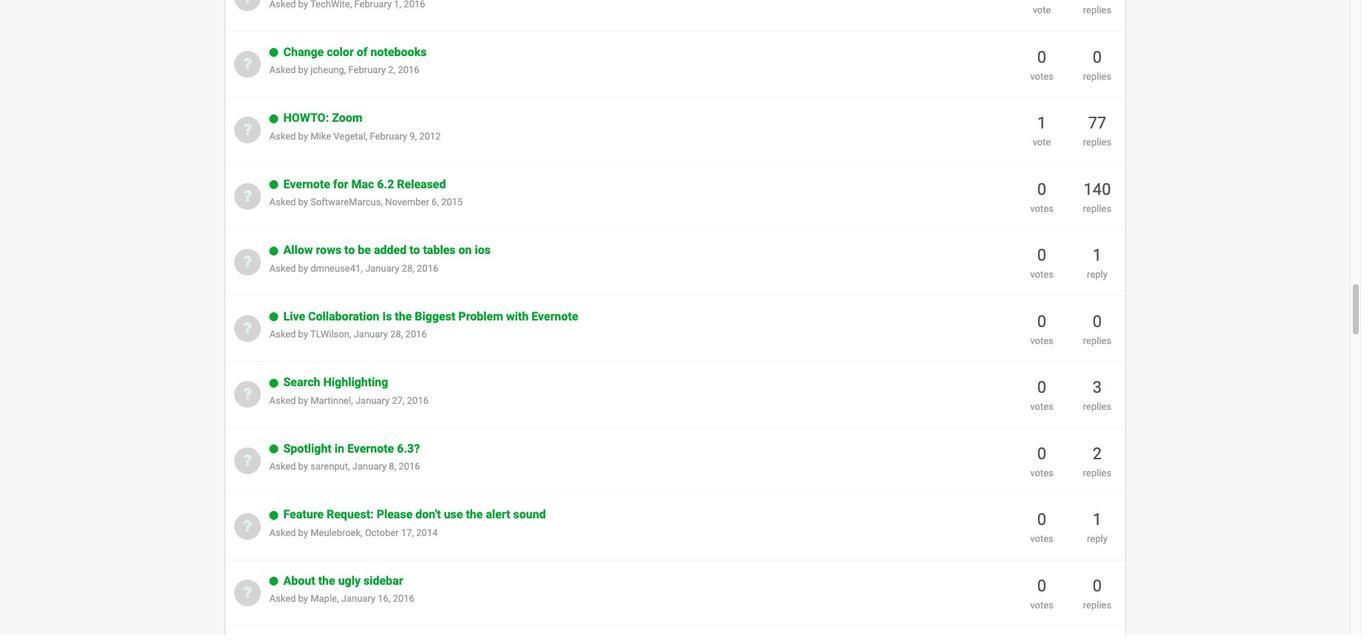 Task type: describe. For each thing, give the bounding box(es) containing it.
3 replies
[[1083, 378, 1111, 412]]

140 replies
[[1083, 180, 1111, 214]]

0 votes for allow rows to be added to tables on ios
[[1030, 246, 1053, 280]]

search highlighting
[[283, 376, 388, 390]]

replies for about the ugly sidebar
[[1083, 600, 1111, 611]]

1 vertical spatial the
[[466, 508, 483, 522]]

howto:
[[283, 111, 329, 125]]

votes for allow rows to be added to tables on ios
[[1030, 269, 1053, 280]]

asked by tlwilson , january 28, 2016
[[269, 329, 427, 340]]

mike vegetal link
[[310, 131, 366, 142]]

28, for 1
[[402, 263, 414, 274]]

is
[[382, 309, 392, 323]]

0 votes for feature request: please don't use the alert sound
[[1030, 511, 1053, 545]]

1 vote
[[1033, 114, 1051, 148]]

biggest
[[415, 309, 455, 323]]

go to first unread post image for evernote for mac 6.2 released
[[269, 180, 278, 190]]

0 replies for change color of notebooks
[[1083, 48, 1111, 82]]

0 for search highlighting
[[1037, 378, 1046, 397]]

by for spotlight
[[298, 461, 308, 473]]

by for live
[[298, 329, 308, 340]]

go to first unread post image for live collaboration is the biggest problem with evernote
[[269, 312, 278, 323]]

asked by martinnel , january 27, 2016
[[269, 395, 429, 406]]

replies for live collaboration is the biggest problem with evernote
[[1083, 335, 1111, 346]]

, for highlighting
[[351, 395, 353, 406]]

, for color
[[344, 65, 346, 76]]

january for rows
[[365, 263, 399, 274]]

question image for 2
[[243, 452, 252, 468]]

of
[[357, 45, 368, 59]]

2 vertical spatial the
[[318, 574, 335, 588]]

asked by meulebroek , october 17, 2014
[[269, 528, 438, 539]]

0 votes for live collaboration is the biggest problem with evernote
[[1030, 312, 1053, 346]]

question image for 0
[[243, 55, 252, 72]]

0 for about the ugly sidebar
[[1037, 577, 1046, 595]]

0 for spotlight in evernote 6.3?
[[1037, 445, 1046, 463]]

, for rows
[[361, 263, 363, 274]]

reply for feature request: please don't use the alert sound
[[1087, 534, 1107, 545]]

search highlighting link
[[283, 376, 388, 390]]

0 for allow rows to be added to tables on ios
[[1037, 246, 1046, 265]]

martinnel link
[[310, 395, 351, 406]]

feature
[[283, 508, 324, 522]]

about
[[283, 574, 315, 588]]

6.2
[[377, 177, 394, 191]]

3
[[1093, 378, 1102, 397]]

jcheung link
[[310, 65, 344, 76]]

replies for howto: zoom
[[1083, 137, 1111, 148]]

spotlight
[[283, 442, 332, 456]]

search
[[283, 376, 320, 390]]

by for howto:
[[298, 131, 308, 142]]

asked by sarenput , january 8, 2016
[[269, 461, 420, 473]]

spotlight in evernote 6.3? link
[[283, 442, 420, 456]]

votes for change color of notebooks
[[1030, 71, 1053, 82]]

sarenput
[[310, 461, 348, 473]]

16,
[[378, 594, 390, 605]]

, for request:
[[361, 528, 363, 539]]

asked for evernote
[[269, 197, 296, 208]]

asked for allow
[[269, 263, 296, 274]]

by for allow
[[298, 263, 308, 274]]

0 horizontal spatial evernote
[[283, 177, 330, 191]]

january for the
[[341, 594, 375, 605]]

sidebar
[[364, 574, 403, 588]]

live
[[283, 309, 305, 323]]

jcheung
[[310, 65, 344, 76]]

go to first unread post image for feature request: please don't use the alert sound
[[269, 511, 278, 521]]

0 for feature request: please don't use the alert sound
[[1037, 511, 1046, 529]]

tables
[[423, 243, 456, 257]]

martinnel
[[310, 395, 351, 406]]

ios
[[475, 243, 491, 257]]

2014
[[416, 528, 438, 539]]

vegetal
[[333, 131, 366, 142]]

1 question image from the top
[[243, 0, 252, 6]]

live collaboration is the biggest problem with evernote link
[[283, 309, 578, 323]]

, for the
[[337, 594, 339, 605]]

0 vertical spatial the
[[395, 309, 412, 323]]

votes for feature request: please don't use the alert sound
[[1030, 534, 1053, 545]]

howto: zoom
[[283, 111, 363, 125]]

mac
[[351, 177, 374, 191]]

question image for 3
[[243, 386, 252, 402]]

howto: zoom link
[[283, 111, 363, 125]]

replies for change color of notebooks
[[1083, 71, 1111, 82]]

asked by dmneuse41 , january 28, 2016
[[269, 263, 438, 274]]

softwaremarcus link
[[310, 197, 381, 208]]

notebooks
[[371, 45, 427, 59]]

0 votes for change color of notebooks
[[1030, 48, 1053, 82]]

1 vertical spatial february
[[370, 131, 407, 142]]

0 for change color of notebooks
[[1037, 48, 1046, 66]]

77 replies
[[1083, 114, 1111, 148]]

released
[[397, 177, 446, 191]]

asked by jcheung , february 2, 2016
[[269, 65, 419, 76]]

votes for evernote for mac 6.2 released
[[1030, 203, 1053, 214]]

9,
[[410, 131, 417, 142]]

with
[[506, 309, 529, 323]]

dmneuse41
[[310, 263, 361, 274]]

1 inside "1 vote"
[[1037, 114, 1046, 132]]

spotlight in evernote 6.3?
[[283, 442, 420, 456]]

collaboration
[[308, 309, 379, 323]]

by for change
[[298, 65, 308, 76]]

asked by maple , january 16, 2016
[[269, 594, 414, 605]]

meulebroek
[[310, 528, 361, 539]]

in
[[335, 442, 344, 456]]

17,
[[401, 528, 414, 539]]

meulebroek link
[[310, 528, 361, 539]]

0 vertical spatial february
[[348, 65, 386, 76]]

dmneuse41 link
[[310, 263, 361, 274]]

about the ugly sidebar link
[[283, 574, 403, 588]]

, for in
[[348, 461, 350, 473]]

28, for 0
[[390, 329, 403, 340]]

mike
[[310, 131, 331, 142]]

use
[[444, 508, 463, 522]]

asked for howto:
[[269, 131, 296, 142]]

change color of notebooks
[[283, 45, 427, 59]]

evernote for mac 6.2 released
[[283, 177, 446, 191]]

2
[[1093, 445, 1102, 463]]

0 votes for spotlight in evernote 6.3?
[[1030, 445, 1053, 479]]

allow
[[283, 243, 313, 257]]

1 reply for allow rows to be added to tables on ios
[[1087, 246, 1107, 280]]

1 vertical spatial evernote
[[531, 309, 578, 323]]

asked for search
[[269, 395, 296, 406]]

question image for allow
[[243, 254, 252, 270]]

january for in
[[352, 461, 387, 473]]

2016 for notebooks
[[398, 65, 419, 76]]

feature request: please don't use the alert sound
[[283, 508, 546, 522]]

change color of notebooks link
[[283, 45, 427, 59]]

go to first unread post image for 2
[[269, 444, 278, 455]]



Task type: locate. For each thing, give the bounding box(es) containing it.
1 votes from the top
[[1030, 71, 1053, 82]]

asked for change
[[269, 65, 296, 76]]

1 vertical spatial 0 replies
[[1083, 312, 1111, 346]]

1 replies from the top
[[1083, 5, 1111, 16]]

2016 for sidebar
[[393, 594, 414, 605]]

1 question image from the top
[[243, 55, 252, 72]]

by
[[298, 65, 308, 76], [298, 131, 308, 142], [298, 197, 308, 208], [298, 263, 308, 274], [298, 329, 308, 340], [298, 395, 308, 406], [298, 461, 308, 473], [298, 528, 308, 539], [298, 594, 308, 605]]

28, down is
[[390, 329, 403, 340]]

7 0 votes from the top
[[1030, 511, 1053, 545]]

0 vertical spatial evernote
[[283, 177, 330, 191]]

maple
[[310, 594, 337, 605]]

4 replies from the top
[[1083, 203, 1111, 214]]

1 go to first unread post image from the top
[[269, 246, 278, 256]]

0 for evernote for mac 6.2 released
[[1037, 180, 1046, 199]]

go to first unread post image left for
[[269, 180, 278, 190]]

2 vertical spatial go to first unread post image
[[269, 577, 278, 587]]

go to first unread post image for search highlighting
[[269, 378, 278, 389]]

1 go to first unread post image from the top
[[269, 48, 278, 58]]

go to first unread post image for 1
[[269, 246, 278, 256]]

question image for 77
[[243, 122, 252, 138]]

reply
[[1087, 269, 1107, 280], [1087, 534, 1107, 545]]

allow rows to be added to tables on ios
[[283, 243, 491, 257]]

february down of
[[348, 65, 386, 76]]

don't
[[415, 508, 441, 522]]

january left 8,
[[352, 461, 387, 473]]

votes for about the ugly sidebar
[[1030, 600, 1053, 611]]

1 for allow rows to be added to tables on ios
[[1093, 246, 1102, 265]]

added
[[374, 243, 407, 257]]

to left be
[[344, 243, 355, 257]]

1 vertical spatial 1 reply
[[1087, 511, 1107, 545]]

0 replies for about the ugly sidebar
[[1083, 577, 1111, 611]]

0 replies for live collaboration is the biggest problem with evernote
[[1083, 312, 1111, 346]]

evernote up 8,
[[347, 442, 394, 456]]

question image
[[243, 0, 252, 6], [243, 188, 252, 204], [243, 254, 252, 270], [243, 320, 252, 336], [243, 518, 252, 535], [243, 584, 252, 601]]

asked down live
[[269, 329, 296, 340]]

asked down the about
[[269, 594, 296, 605]]

maple link
[[310, 594, 337, 605]]

1 0 replies from the top
[[1083, 48, 1111, 82]]

0 vertical spatial 1 reply
[[1087, 246, 1107, 280]]

vote
[[1033, 5, 1051, 16], [1033, 137, 1051, 148]]

asked down change
[[269, 65, 296, 76]]

2012
[[419, 131, 441, 142]]

7 asked from the top
[[269, 461, 296, 473]]

, down highlighting at the left bottom of the page
[[351, 395, 353, 406]]

0 vertical spatial 0 replies
[[1083, 48, 1111, 82]]

1 vertical spatial reply
[[1087, 534, 1107, 545]]

january down 'allow rows to be added to tables on ios' link
[[365, 263, 399, 274]]

2 vertical spatial 0 replies
[[1083, 577, 1111, 611]]

1 reply
[[1087, 246, 1107, 280], [1087, 511, 1107, 545]]

question image for feature
[[243, 518, 252, 535]]

4 go to first unread post image from the top
[[269, 312, 278, 323]]

zoom
[[332, 111, 363, 125]]

please
[[377, 508, 413, 522]]

28,
[[402, 263, 414, 274], [390, 329, 403, 340]]

2016 for be
[[417, 263, 438, 274]]

the up 'maple'
[[318, 574, 335, 588]]

1 for feature request: please don't use the alert sound
[[1093, 511, 1102, 529]]

2 vote from the top
[[1033, 137, 1051, 148]]

reply for allow rows to be added to tables on ios
[[1087, 269, 1107, 280]]

, down the spotlight in evernote 6.3? link
[[348, 461, 350, 473]]

0 votes for evernote for mac 6.2 released
[[1030, 180, 1053, 214]]

replies
[[1083, 5, 1111, 16], [1083, 71, 1111, 82], [1083, 137, 1111, 148], [1083, 203, 1111, 214], [1083, 335, 1111, 346], [1083, 401, 1111, 412], [1083, 468, 1111, 479], [1083, 600, 1111, 611]]

evernote for mac 6.2 released link
[[283, 177, 446, 191]]

9 by from the top
[[298, 594, 308, 605]]

go to first unread post image left feature
[[269, 511, 278, 521]]

go to first unread post image left search
[[269, 378, 278, 389]]

4 0 votes from the top
[[1030, 312, 1053, 346]]

by down feature
[[298, 528, 308, 539]]

october
[[365, 528, 399, 539]]

0 votes
[[1030, 48, 1053, 82], [1030, 180, 1053, 214], [1030, 246, 1053, 280], [1030, 312, 1053, 346], [1030, 378, 1053, 412], [1030, 445, 1053, 479], [1030, 511, 1053, 545], [1030, 577, 1053, 611]]

evernote left for
[[283, 177, 330, 191]]

1 asked from the top
[[269, 65, 296, 76]]

softwaremarcus
[[310, 197, 381, 208]]

3 go to first unread post image from the top
[[269, 180, 278, 190]]

2 horizontal spatial evernote
[[531, 309, 578, 323]]

8 votes from the top
[[1030, 600, 1053, 611]]

2016
[[398, 65, 419, 76], [417, 263, 438, 274], [405, 329, 427, 340], [407, 395, 429, 406], [399, 461, 420, 473], [393, 594, 414, 605]]

2 go to first unread post image from the top
[[269, 114, 278, 124]]

asked down 'allow'
[[269, 263, 296, 274]]

3 question image from the top
[[243, 254, 252, 270]]

140
[[1084, 180, 1111, 199]]

by for evernote
[[298, 197, 308, 208]]

27,
[[392, 395, 405, 406]]

, down the collaboration
[[349, 329, 351, 340]]

6.3?
[[397, 442, 420, 456]]

january down is
[[354, 329, 388, 340]]

3 go to first unread post image from the top
[[269, 577, 278, 587]]

8 asked from the top
[[269, 528, 296, 539]]

0 replies
[[1083, 48, 1111, 82], [1083, 312, 1111, 346], [1083, 577, 1111, 611]]

go to first unread post image left spotlight
[[269, 444, 278, 455]]

2 0 replies from the top
[[1083, 312, 1111, 346]]

votes for spotlight in evernote 6.3?
[[1030, 468, 1053, 479]]

by down change
[[298, 65, 308, 76]]

by for search
[[298, 395, 308, 406]]

asked
[[269, 65, 296, 76], [269, 131, 296, 142], [269, 197, 296, 208], [269, 263, 296, 274], [269, 329, 296, 340], [269, 395, 296, 406], [269, 461, 296, 473], [269, 528, 296, 539], [269, 594, 296, 605]]

0 horizontal spatial the
[[318, 574, 335, 588]]

asked by mike vegetal , february 9, 2012
[[269, 131, 441, 142]]

2 replies from the top
[[1083, 71, 1111, 82]]

go to first unread post image left howto:
[[269, 114, 278, 124]]

3 by from the top
[[298, 197, 308, 208]]

1 vote from the top
[[1033, 5, 1051, 16]]

, left october in the bottom left of the page
[[361, 528, 363, 539]]

tlwilson
[[310, 329, 349, 340]]

problem
[[458, 309, 503, 323]]

2 0 votes from the top
[[1030, 180, 1053, 214]]

6 asked from the top
[[269, 395, 296, 406]]

allow rows to be added to tables on ios link
[[283, 243, 491, 257]]

by for feature
[[298, 528, 308, 539]]

tlwilson link
[[310, 329, 349, 340]]

question image
[[243, 55, 252, 72], [243, 122, 252, 138], [243, 386, 252, 402], [243, 452, 252, 468]]

4 asked from the top
[[269, 263, 296, 274]]

2 to from the left
[[409, 243, 420, 257]]

0
[[1037, 48, 1046, 66], [1093, 48, 1102, 66], [1037, 180, 1046, 199], [1037, 246, 1046, 265], [1037, 312, 1046, 331], [1093, 312, 1102, 331], [1037, 378, 1046, 397], [1037, 445, 1046, 463], [1037, 511, 1046, 529], [1037, 577, 1046, 595], [1093, 577, 1102, 595]]

2 vertical spatial evernote
[[347, 442, 394, 456]]

color
[[327, 45, 354, 59]]

february left 9,
[[370, 131, 407, 142]]

2 question image from the top
[[243, 122, 252, 138]]

1 horizontal spatial to
[[409, 243, 420, 257]]

1 reply from the top
[[1087, 269, 1107, 280]]

1 vertical spatial vote
[[1033, 137, 1051, 148]]

asked for about
[[269, 594, 296, 605]]

, down 6.2
[[381, 197, 383, 208]]

question image for live
[[243, 320, 252, 336]]

9 asked from the top
[[269, 594, 296, 605]]

2 reply from the top
[[1087, 534, 1107, 545]]

1 1 reply from the top
[[1087, 246, 1107, 280]]

0 vertical spatial 1
[[1037, 114, 1046, 132]]

4 by from the top
[[298, 263, 308, 274]]

1 0 votes from the top
[[1030, 48, 1053, 82]]

change
[[283, 45, 324, 59]]

2016 for the
[[405, 329, 427, 340]]

question image left change
[[243, 55, 252, 72]]

4 question image from the top
[[243, 320, 252, 336]]

5 votes from the top
[[1030, 401, 1053, 412]]

5 by from the top
[[298, 329, 308, 340]]

7 by from the top
[[298, 461, 308, 473]]

3 votes from the top
[[1030, 269, 1053, 280]]

question image left howto:
[[243, 122, 252, 138]]

february
[[348, 65, 386, 76], [370, 131, 407, 142]]

1 reply down '140 replies'
[[1087, 246, 1107, 280]]

, down color on the left of page
[[344, 65, 346, 76]]

evernote right with
[[531, 309, 578, 323]]

1 by from the top
[[298, 65, 308, 76]]

3 asked from the top
[[269, 197, 296, 208]]

6 0 votes from the top
[[1030, 445, 1053, 479]]

asked down spotlight
[[269, 461, 296, 473]]

1 down '140 replies'
[[1093, 246, 1102, 265]]

november
[[385, 197, 429, 208]]

7 replies from the top
[[1083, 468, 1111, 479]]

by down the about
[[298, 594, 308, 605]]

6 replies from the top
[[1083, 401, 1111, 412]]

sarenput link
[[310, 461, 348, 473]]

2 votes from the top
[[1030, 203, 1053, 214]]

2 1 reply from the top
[[1087, 511, 1107, 545]]

alert
[[486, 508, 510, 522]]

3 question image from the top
[[243, 386, 252, 402]]

january for highlighting
[[355, 395, 390, 406]]

for
[[333, 177, 348, 191]]

the
[[395, 309, 412, 323], [466, 508, 483, 522], [318, 574, 335, 588]]

january down ugly
[[341, 594, 375, 605]]

sound
[[513, 508, 546, 522]]

8 replies from the top
[[1083, 600, 1111, 611]]

on
[[458, 243, 472, 257]]

2015
[[441, 197, 463, 208]]

1 vertical spatial go to first unread post image
[[269, 444, 278, 455]]

go to first unread post image left live
[[269, 312, 278, 323]]

2 asked from the top
[[269, 131, 296, 142]]

0 vertical spatial go to first unread post image
[[269, 246, 278, 256]]

the right is
[[395, 309, 412, 323]]

asked down feature
[[269, 528, 296, 539]]

8 0 votes from the top
[[1030, 577, 1053, 611]]

by left the mike on the left of page
[[298, 131, 308, 142]]

1 to from the left
[[344, 243, 355, 257]]

asked up 'allow'
[[269, 197, 296, 208]]

0 vertical spatial reply
[[1087, 269, 1107, 280]]

1 reply for feature request: please don't use the alert sound
[[1087, 511, 1107, 545]]

8 by from the top
[[298, 528, 308, 539]]

0 for live collaboration is the biggest problem with evernote
[[1037, 312, 1046, 331]]

votes for search highlighting
[[1030, 401, 1053, 412]]

, down about the ugly sidebar
[[337, 594, 339, 605]]

feature request: please don't use the alert sound link
[[283, 508, 546, 522]]

question image left spotlight
[[243, 452, 252, 468]]

asked down howto:
[[269, 131, 296, 142]]

january
[[365, 263, 399, 274], [354, 329, 388, 340], [355, 395, 390, 406], [352, 461, 387, 473], [341, 594, 375, 605]]

2016 down 'live collaboration is the biggest problem with evernote' link
[[405, 329, 427, 340]]

asked for live
[[269, 329, 296, 340]]

be
[[358, 243, 371, 257]]

go to first unread post image left change
[[269, 48, 278, 58]]

1 vertical spatial 1
[[1093, 246, 1102, 265]]

5 go to first unread post image from the top
[[269, 378, 278, 389]]

2016 right 27,
[[407, 395, 429, 406]]

replies for evernote for mac 6.2 released
[[1083, 203, 1111, 214]]

asked down search
[[269, 395, 296, 406]]

0 votes for about the ugly sidebar
[[1030, 577, 1053, 611]]

1 horizontal spatial evernote
[[347, 442, 394, 456]]

votes for live collaboration is the biggest problem with evernote
[[1030, 335, 1053, 346]]

4 question image from the top
[[243, 452, 252, 468]]

go to first unread post image left 'allow'
[[269, 246, 278, 256]]

the right use
[[466, 508, 483, 522]]

by left softwaremarcus
[[298, 197, 308, 208]]

6 votes from the top
[[1030, 468, 1053, 479]]

asked for spotlight
[[269, 461, 296, 473]]

go to first unread post image for howto: zoom
[[269, 114, 278, 124]]

go to first unread post image left the about
[[269, 577, 278, 587]]

question image for about
[[243, 584, 252, 601]]

2 horizontal spatial the
[[466, 508, 483, 522]]

1 horizontal spatial the
[[395, 309, 412, 323]]

7 votes from the top
[[1030, 534, 1053, 545]]

77
[[1088, 114, 1106, 132]]

0 horizontal spatial to
[[344, 243, 355, 257]]

1 reply down 2 replies
[[1087, 511, 1107, 545]]

6 go to first unread post image from the top
[[269, 511, 278, 521]]

2 replies
[[1083, 445, 1111, 479]]

replies for spotlight in evernote 6.3?
[[1083, 468, 1111, 479]]

request:
[[327, 508, 374, 522]]

6 by from the top
[[298, 395, 308, 406]]

0 votes for search highlighting
[[1030, 378, 1053, 412]]

5 question image from the top
[[243, 518, 252, 535]]

8,
[[389, 461, 396, 473]]

3 0 replies from the top
[[1083, 577, 1111, 611]]

2016 for 6.3?
[[399, 461, 420, 473]]

2016 right 16,
[[393, 594, 414, 605]]

evernote
[[283, 177, 330, 191], [531, 309, 578, 323], [347, 442, 394, 456]]

2016 down the tables
[[417, 263, 438, 274]]

go to first unread post image for 0
[[269, 577, 278, 587]]

live collaboration is the biggest problem with evernote
[[283, 309, 578, 323]]

highlighting
[[323, 376, 388, 390]]

replies for search highlighting
[[1083, 401, 1111, 412]]

2 go to first unread post image from the top
[[269, 444, 278, 455]]

by down search
[[298, 395, 308, 406]]

, right the mike on the left of page
[[366, 131, 367, 142]]

asked by softwaremarcus , november 6, 2015
[[269, 197, 463, 208]]

5 0 votes from the top
[[1030, 378, 1053, 412]]

6,
[[432, 197, 439, 208]]

go to first unread post image for change color of notebooks
[[269, 48, 278, 58]]

3 0 votes from the top
[[1030, 246, 1053, 280]]

by for about
[[298, 594, 308, 605]]

6 question image from the top
[[243, 584, 252, 601]]

1 down 2 replies
[[1093, 511, 1102, 529]]

3 replies from the top
[[1083, 137, 1111, 148]]

4 votes from the top
[[1030, 335, 1053, 346]]

ugly
[[338, 574, 361, 588]]

, for for
[[381, 197, 383, 208]]

question image left search
[[243, 386, 252, 402]]

january down highlighting at the left bottom of the page
[[355, 395, 390, 406]]

go to first unread post image
[[269, 48, 278, 58], [269, 114, 278, 124], [269, 180, 278, 190], [269, 312, 278, 323], [269, 378, 278, 389], [269, 511, 278, 521]]

2 vertical spatial 1
[[1093, 511, 1102, 529]]

by down 'allow'
[[298, 263, 308, 274]]

question image for evernote
[[243, 188, 252, 204]]

5 asked from the top
[[269, 329, 296, 340]]

, for collaboration
[[349, 329, 351, 340]]

1
[[1037, 114, 1046, 132], [1093, 246, 1102, 265], [1093, 511, 1102, 529]]

2 by from the top
[[298, 131, 308, 142]]

2016 right 2, at the top left of page
[[398, 65, 419, 76]]

1 vertical spatial 28,
[[390, 329, 403, 340]]

0 vertical spatial vote
[[1033, 5, 1051, 16]]

2 question image from the top
[[243, 188, 252, 204]]

by down live
[[298, 329, 308, 340]]

asked for feature
[[269, 528, 296, 539]]

28, down added
[[402, 263, 414, 274]]

1 left 77
[[1037, 114, 1046, 132]]

, down be
[[361, 263, 363, 274]]

january for collaboration
[[354, 329, 388, 340]]

0 vertical spatial 28,
[[402, 263, 414, 274]]

go to first unread post image
[[269, 246, 278, 256], [269, 444, 278, 455], [269, 577, 278, 587]]

rows
[[316, 243, 341, 257]]

2016 right 8,
[[399, 461, 420, 473]]

to left the tables
[[409, 243, 420, 257]]

by down spotlight
[[298, 461, 308, 473]]

about the ugly sidebar
[[283, 574, 403, 588]]

5 replies from the top
[[1083, 335, 1111, 346]]



Task type: vqa. For each thing, say whether or not it's contained in the screenshot.


